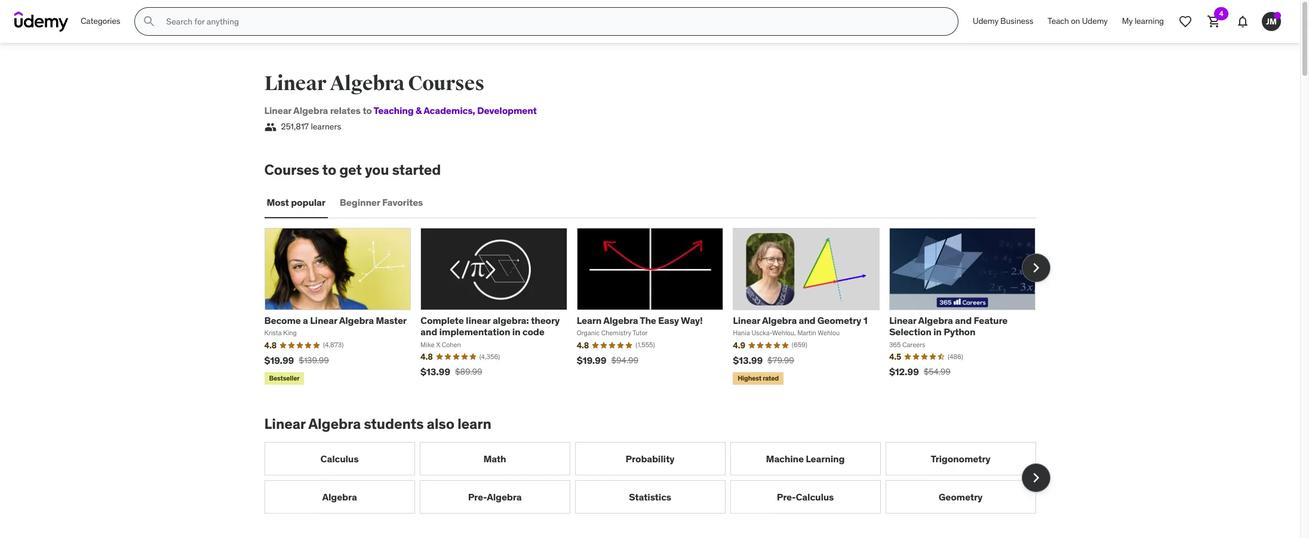 Task type: vqa. For each thing, say whether or not it's contained in the screenshot.
the Complete
yes



Task type: describe. For each thing, give the bounding box(es) containing it.
also
[[427, 415, 454, 433]]

Search for anything text field
[[164, 11, 944, 32]]

1 horizontal spatial to
[[363, 105, 372, 116]]

shopping cart with 4 items image
[[1207, 14, 1221, 29]]

linear algebra and geometry 1
[[733, 315, 868, 327]]

become
[[264, 315, 301, 327]]

become a linear algebra master
[[264, 315, 407, 327]]

submit search image
[[142, 14, 157, 29]]

0 vertical spatial courses
[[408, 71, 484, 96]]

linear algebra relates to teaching & academics development
[[264, 105, 537, 116]]

get
[[339, 161, 362, 179]]

algebra for learn algebra the easy way!
[[603, 315, 638, 327]]

algebra for linear algebra and geometry 1
[[762, 315, 797, 327]]

easy
[[658, 315, 679, 327]]

and inside complete linear algebra: theory and implementation in code
[[421, 326, 437, 338]]

0 vertical spatial geometry
[[818, 315, 861, 327]]

1
[[863, 315, 868, 327]]

complete linear algebra: theory and implementation in code
[[421, 315, 560, 338]]

teach
[[1048, 16, 1069, 26]]

theory
[[531, 315, 560, 327]]

learn algebra the easy way! link
[[577, 315, 703, 327]]

started
[[392, 161, 441, 179]]

beginner favorites
[[340, 197, 423, 209]]

carousel element containing become a linear algebra master
[[264, 228, 1050, 387]]

algebra for linear algebra courses
[[330, 71, 405, 96]]

1 horizontal spatial geometry
[[939, 492, 983, 503]]

beginner
[[340, 197, 380, 209]]

code
[[523, 326, 545, 338]]

251,817
[[281, 121, 309, 132]]

development
[[477, 105, 537, 116]]

most popular button
[[264, 189, 328, 217]]

students
[[364, 415, 424, 433]]

pre-calculus link
[[730, 481, 881, 515]]

business
[[1001, 16, 1033, 26]]

learners
[[311, 121, 341, 132]]

most popular
[[267, 197, 325, 209]]

on
[[1071, 16, 1080, 26]]

machine learning
[[766, 453, 845, 465]]

0 horizontal spatial to
[[322, 161, 336, 179]]

linear for linear algebra relates to teaching & academics development
[[264, 105, 292, 116]]

development link
[[473, 105, 537, 116]]

next image
[[1026, 469, 1046, 488]]

most
[[267, 197, 289, 209]]

categories button
[[73, 7, 127, 36]]

selection
[[889, 326, 932, 338]]

linear algebra courses
[[264, 71, 484, 96]]

learn algebra the easy way!
[[577, 315, 703, 327]]

you have alerts image
[[1274, 12, 1281, 19]]

udemy business link
[[966, 7, 1041, 36]]

learning
[[1135, 16, 1164, 26]]

become a linear algebra master link
[[264, 315, 407, 327]]

udemy business
[[973, 16, 1033, 26]]

251,817 learners
[[281, 121, 341, 132]]

pre- for algebra
[[468, 492, 487, 503]]

categories
[[81, 16, 120, 26]]

master
[[376, 315, 407, 327]]

complete
[[421, 315, 464, 327]]

wishlist image
[[1178, 14, 1193, 29]]

courses to get you started
[[264, 161, 441, 179]]

popular
[[291, 197, 325, 209]]

academics
[[424, 105, 473, 116]]

0 horizontal spatial courses
[[264, 161, 319, 179]]

algebra for linear algebra and feature selection in python
[[918, 315, 953, 327]]

teaching & academics link
[[374, 105, 473, 116]]

&
[[416, 105, 422, 116]]

linear for linear algebra and geometry 1
[[733, 315, 760, 327]]

my learning link
[[1115, 7, 1171, 36]]

math link
[[420, 443, 570, 476]]

geometry link
[[885, 481, 1036, 515]]



Task type: locate. For each thing, give the bounding box(es) containing it.
learn
[[458, 415, 491, 433]]

1 in from the left
[[512, 326, 521, 338]]

carousel element
[[264, 228, 1050, 387], [264, 443, 1050, 515]]

4 link
[[1200, 7, 1229, 36]]

1 horizontal spatial udemy
[[1082, 16, 1108, 26]]

0 horizontal spatial geometry
[[818, 315, 861, 327]]

0 horizontal spatial udemy
[[973, 16, 999, 26]]

beginner favorites button
[[337, 189, 425, 217]]

1 pre- from the left
[[468, 492, 487, 503]]

0 horizontal spatial pre-
[[468, 492, 487, 503]]

next image
[[1026, 258, 1046, 278]]

calculus link
[[264, 443, 415, 476]]

complete linear algebra: theory and implementation in code link
[[421, 315, 560, 338]]

1 vertical spatial courses
[[264, 161, 319, 179]]

linear for linear algebra students also learn
[[264, 415, 306, 433]]

pre-algebra link
[[420, 481, 570, 515]]

1 horizontal spatial calculus
[[796, 492, 834, 503]]

jm link
[[1257, 7, 1286, 36]]

udemy image
[[14, 11, 69, 32]]

jm
[[1266, 16, 1277, 27]]

2 in from the left
[[934, 326, 942, 338]]

calculus up algebra link at bottom
[[321, 453, 359, 465]]

calculus down machine learning link
[[796, 492, 834, 503]]

0 horizontal spatial and
[[421, 326, 437, 338]]

machine learning link
[[730, 443, 881, 476]]

linear algebra and feature selection in python link
[[889, 315, 1008, 338]]

relates
[[330, 105, 361, 116]]

2 udemy from the left
[[1082, 16, 1108, 26]]

and for geometry
[[799, 315, 816, 327]]

to left get
[[322, 161, 336, 179]]

and for feature
[[955, 315, 972, 327]]

teach on udemy
[[1048, 16, 1108, 26]]

1 horizontal spatial courses
[[408, 71, 484, 96]]

calculus
[[321, 453, 359, 465], [796, 492, 834, 503]]

and inside linear algebra and feature selection in python
[[955, 315, 972, 327]]

in inside linear algebra and feature selection in python
[[934, 326, 942, 338]]

trigonometry
[[931, 453, 991, 465]]

implementation
[[439, 326, 510, 338]]

and right master
[[421, 326, 437, 338]]

0 horizontal spatial calculus
[[321, 453, 359, 465]]

to
[[363, 105, 372, 116], [322, 161, 336, 179]]

courses up "academics"
[[408, 71, 484, 96]]

linear
[[264, 71, 326, 96], [264, 105, 292, 116], [310, 315, 337, 327], [733, 315, 760, 327], [889, 315, 917, 327], [264, 415, 306, 433]]

you
[[365, 161, 389, 179]]

in
[[512, 326, 521, 338], [934, 326, 942, 338]]

pre- for calculus
[[777, 492, 796, 503]]

math
[[483, 453, 506, 465]]

2 carousel element from the top
[[264, 443, 1050, 515]]

1 horizontal spatial in
[[934, 326, 942, 338]]

way!
[[681, 315, 703, 327]]

my learning
[[1122, 16, 1164, 26]]

linear for linear algebra courses
[[264, 71, 326, 96]]

pre-
[[468, 492, 487, 503], [777, 492, 796, 503]]

1 vertical spatial to
[[322, 161, 336, 179]]

1 vertical spatial carousel element
[[264, 443, 1050, 515]]

udemy right on
[[1082, 16, 1108, 26]]

geometry left 1
[[818, 315, 861, 327]]

1 vertical spatial geometry
[[939, 492, 983, 503]]

pre- down math link
[[468, 492, 487, 503]]

linear algebra and geometry 1 link
[[733, 315, 868, 327]]

linear algebra and feature selection in python
[[889, 315, 1008, 338]]

python
[[944, 326, 976, 338]]

notifications image
[[1236, 14, 1250, 29]]

statistics link
[[575, 481, 725, 515]]

teaching
[[374, 105, 414, 116]]

trigonometry link
[[885, 443, 1036, 476]]

in inside complete linear algebra: theory and implementation in code
[[512, 326, 521, 338]]

algebra inside linear algebra and feature selection in python
[[918, 315, 953, 327]]

courses up most popular on the left of page
[[264, 161, 319, 179]]

algebra for linear algebra relates to teaching & academics development
[[293, 105, 328, 116]]

geometry
[[818, 315, 861, 327], [939, 492, 983, 503]]

algebra for pre-algebra
[[487, 492, 522, 503]]

and left the feature
[[955, 315, 972, 327]]

1 horizontal spatial and
[[799, 315, 816, 327]]

1 carousel element from the top
[[264, 228, 1050, 387]]

algebra
[[330, 71, 405, 96], [293, 105, 328, 116], [339, 315, 374, 327], [603, 315, 638, 327], [762, 315, 797, 327], [918, 315, 953, 327], [308, 415, 361, 433], [322, 492, 357, 503], [487, 492, 522, 503]]

udemy
[[973, 16, 999, 26], [1082, 16, 1108, 26]]

courses
[[408, 71, 484, 96], [264, 161, 319, 179]]

algebra:
[[493, 315, 529, 327]]

2 horizontal spatial and
[[955, 315, 972, 327]]

linear for linear algebra and feature selection in python
[[889, 315, 917, 327]]

0 vertical spatial carousel element
[[264, 228, 1050, 387]]

geometry down trigonometry link
[[939, 492, 983, 503]]

0 vertical spatial to
[[363, 105, 372, 116]]

in left python
[[934, 326, 942, 338]]

the
[[640, 315, 656, 327]]

and
[[799, 315, 816, 327], [955, 315, 972, 327], [421, 326, 437, 338]]

machine
[[766, 453, 804, 465]]

pre- down 'machine' at the right bottom of page
[[777, 492, 796, 503]]

pre-algebra
[[468, 492, 522, 503]]

0 vertical spatial calculus
[[321, 453, 359, 465]]

statistics
[[629, 492, 671, 503]]

a
[[303, 315, 308, 327]]

1 horizontal spatial pre-
[[777, 492, 796, 503]]

algebra for linear algebra students also learn
[[308, 415, 361, 433]]

linear
[[466, 315, 491, 327]]

small image
[[264, 121, 276, 133]]

probability
[[626, 453, 675, 465]]

algebra link
[[264, 481, 415, 515]]

0 horizontal spatial in
[[512, 326, 521, 338]]

linear algebra students also learn
[[264, 415, 491, 433]]

pre-calculus
[[777, 492, 834, 503]]

feature
[[974, 315, 1008, 327]]

4
[[1219, 9, 1224, 18]]

favorites
[[382, 197, 423, 209]]

2 pre- from the left
[[777, 492, 796, 503]]

teach on udemy link
[[1041, 7, 1115, 36]]

my
[[1122, 16, 1133, 26]]

and left 1
[[799, 315, 816, 327]]

in left code
[[512, 326, 521, 338]]

learning
[[806, 453, 845, 465]]

1 udemy from the left
[[973, 16, 999, 26]]

to right relates
[[363, 105, 372, 116]]

udemy left business
[[973, 16, 999, 26]]

linear inside linear algebra and feature selection in python
[[889, 315, 917, 327]]

probability link
[[575, 443, 725, 476]]

learn
[[577, 315, 602, 327]]

carousel element containing calculus
[[264, 443, 1050, 515]]

1 vertical spatial calculus
[[796, 492, 834, 503]]



